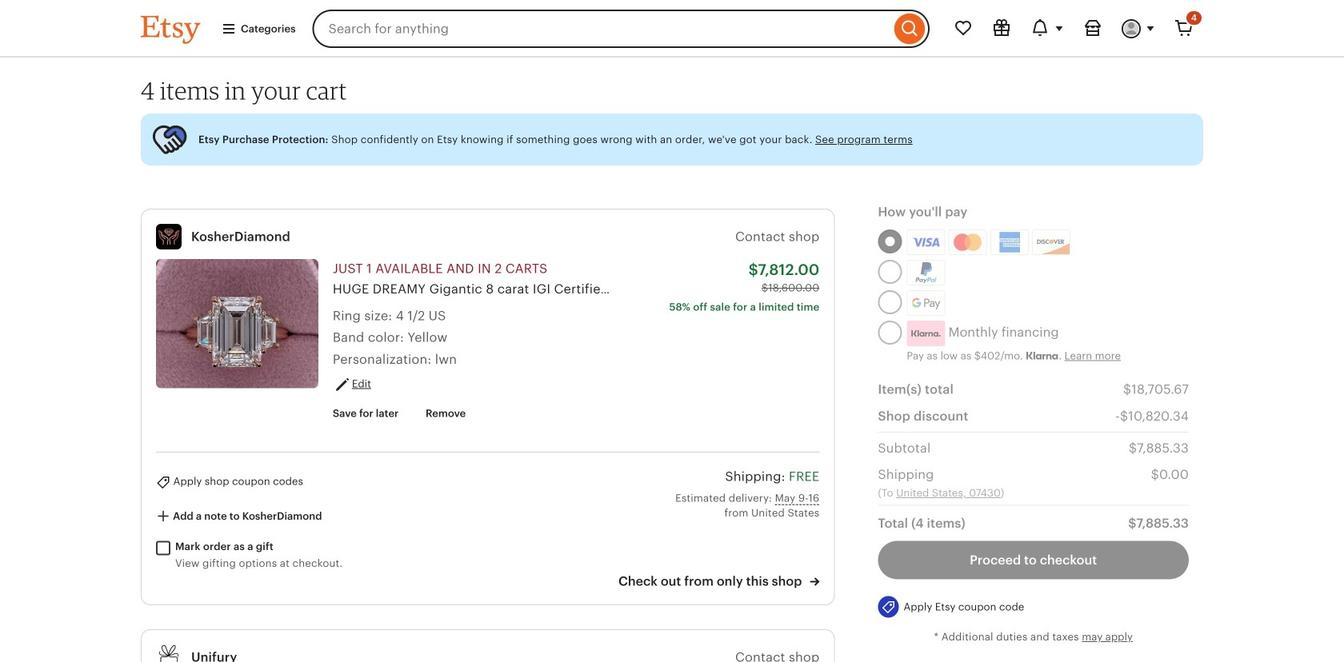 Task type: locate. For each thing, give the bounding box(es) containing it.
banner
[[112, 0, 1233, 58]]

unifury image
[[156, 645, 182, 663]]

None search field
[[313, 10, 930, 48]]

Search for anything text field
[[313, 10, 891, 48]]



Task type: vqa. For each thing, say whether or not it's contained in the screenshot.
the '3,689 reviews'
no



Task type: describe. For each thing, give the bounding box(es) containing it.
kosherdiamond image
[[156, 224, 182, 250]]

huge dreamy gigantic 8 carat igi certified e/vvs2 three stone emerald cut lab grown diamond engagement ring, side trapezoids, 8k gold image
[[156, 260, 318, 388]]



